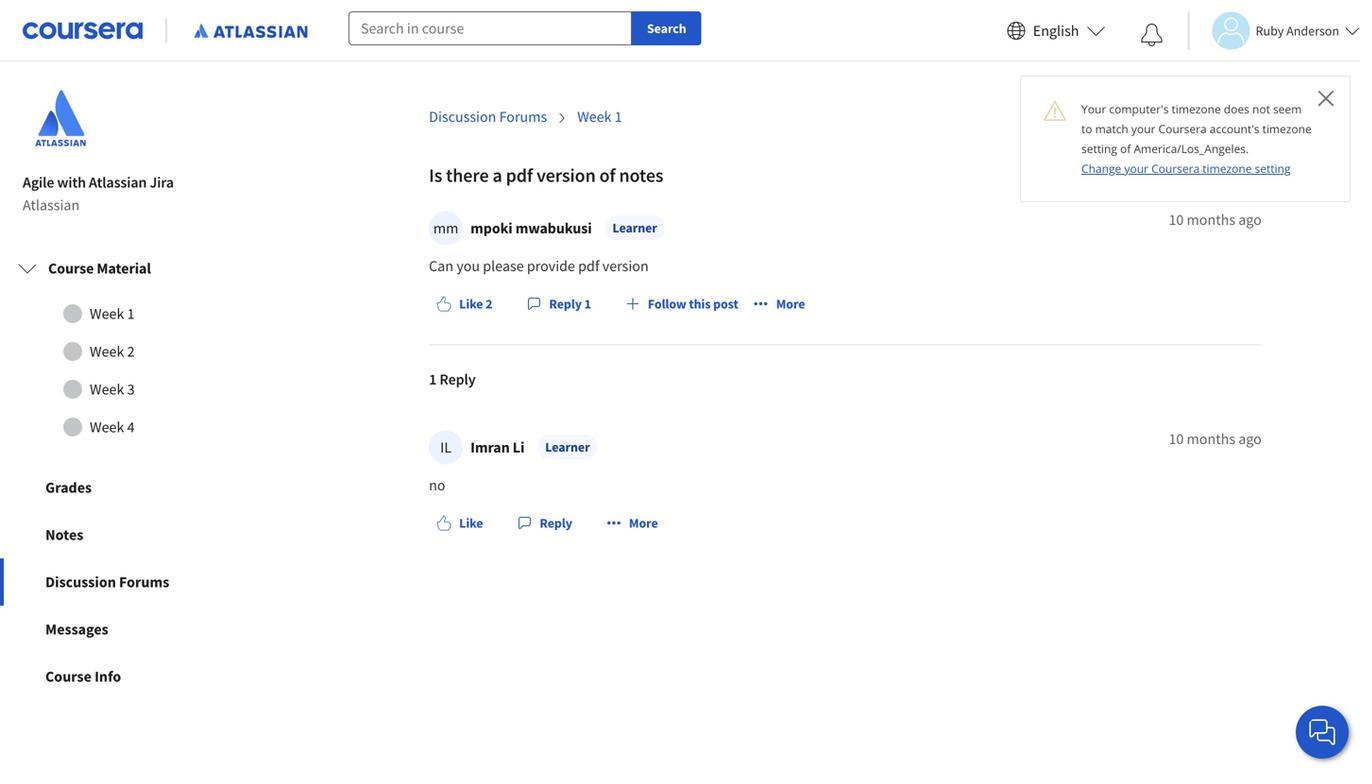 Task type: describe. For each thing, give the bounding box(es) containing it.
like button
[[429, 506, 491, 540]]

no
[[429, 476, 446, 495]]

1 up week 2 link on the top
[[127, 304, 135, 323]]

2 vertical spatial timezone
[[1203, 161, 1253, 176]]

follow
[[648, 295, 687, 312]]

10 months ago for li
[[1169, 430, 1262, 448]]

you
[[457, 257, 480, 276]]

mpoki mwabukusi
[[471, 219, 592, 238]]

✕
[[1318, 82, 1335, 113]]

1 vertical spatial discussion forums link
[[0, 559, 272, 606]]

week 4
[[90, 418, 135, 437]]

thumbs up image for no
[[437, 516, 452, 531]]

timezone mismatch warning modal dialog
[[1021, 76, 1351, 202]]

forum thread element
[[429, 139, 1262, 580]]

mpoki
[[471, 219, 513, 238]]

america/los_angeles.
[[1134, 141, 1250, 156]]

english
[[1034, 21, 1080, 40]]

2 for like 2
[[486, 295, 493, 312]]

post
[[714, 295, 739, 312]]

notes
[[619, 164, 664, 187]]

course for course info
[[45, 667, 92, 686]]

with
[[57, 173, 86, 192]]

replies element
[[429, 345, 1262, 580]]

course material
[[48, 259, 151, 278]]

messages
[[45, 620, 108, 639]]

week for week 2 link on the top
[[90, 342, 124, 361]]

0 vertical spatial week 1 link
[[578, 107, 623, 126]]

agile with atlassian jira atlassian
[[23, 173, 174, 215]]

grades link
[[0, 464, 272, 511]]

chevron right image
[[555, 110, 570, 125]]

1 inside button
[[585, 295, 592, 312]]

week 4 link
[[18, 408, 254, 446]]

1 horizontal spatial discussion forums link
[[429, 107, 547, 126]]

your computer's timezone does not seem to match your coursera account's timezone setting of america/los_angeles. change your coursera timezone setting
[[1082, 101, 1312, 176]]

course for course material
[[48, 259, 94, 278]]

0 vertical spatial forums
[[500, 107, 547, 126]]

please
[[483, 257, 524, 276]]

week 2
[[90, 342, 135, 361]]

ruby anderson button
[[1188, 12, 1361, 50]]

warning image
[[1044, 99, 1067, 122]]

0 horizontal spatial pdf
[[506, 164, 533, 187]]

week 2 link
[[18, 333, 254, 371]]

0 vertical spatial setting
[[1082, 141, 1118, 156]]

like for like 2
[[459, 295, 483, 312]]

1 horizontal spatial pdf
[[579, 257, 600, 276]]

1 vertical spatial forums
[[119, 573, 169, 592]]

4
[[127, 418, 135, 437]]

account's
[[1210, 121, 1260, 137]]

atlassian image
[[23, 80, 98, 156]]

computer's
[[1110, 101, 1169, 117]]

more button
[[746, 287, 813, 321]]

10 months ago for mwabukusi
[[1169, 210, 1262, 229]]

material
[[97, 259, 151, 278]]

like 2 button
[[429, 287, 500, 321]]

of inside your computer's timezone does not seem to match your coursera account's timezone setting of america/los_angeles. change your coursera timezone setting
[[1121, 141, 1132, 156]]

like 2
[[459, 295, 493, 312]]

match
[[1096, 121, 1129, 137]]

jira
[[150, 173, 174, 192]]

learner element for mpoki mwabukusi
[[605, 216, 665, 240]]

provide
[[527, 257, 576, 276]]

1 vertical spatial timezone
[[1263, 121, 1312, 137]]

imran li
[[471, 438, 525, 457]]

not
[[1253, 101, 1271, 117]]

there
[[446, 164, 489, 187]]

imran
[[471, 438, 510, 457]]

0 horizontal spatial week 1 link
[[18, 295, 254, 333]]

show notifications image
[[1141, 24, 1164, 46]]



Task type: vqa. For each thing, say whether or not it's contained in the screenshot.
Engineers
no



Task type: locate. For each thing, give the bounding box(es) containing it.
does
[[1225, 101, 1250, 117]]

reply 1
[[549, 295, 592, 312]]

ago for mpoki mwabukusi
[[1239, 210, 1262, 229]]

10 months ago inside replies element
[[1169, 430, 1262, 448]]

learner inside replies element
[[546, 439, 590, 456]]

this
[[689, 295, 711, 312]]

is
[[429, 164, 443, 187]]

0 horizontal spatial learner
[[546, 439, 590, 456]]

thumbs up image down "no"
[[437, 516, 452, 531]]

of
[[1121, 141, 1132, 156], [600, 164, 616, 187]]

0 vertical spatial months
[[1188, 210, 1236, 229]]

1 vertical spatial thumbs up image
[[437, 516, 452, 531]]

0 vertical spatial your
[[1132, 121, 1156, 137]]

2 up 3
[[127, 342, 135, 361]]

1 horizontal spatial atlassian
[[89, 173, 147, 192]]

pdf right a on the left top of page
[[506, 164, 533, 187]]

a
[[493, 164, 502, 187]]

reply button
[[510, 506, 580, 540]]

1 vertical spatial learner element
[[538, 435, 598, 459]]

1 vertical spatial 2
[[127, 342, 135, 361]]

like inside button
[[459, 515, 483, 532]]

search
[[647, 20, 687, 37]]

1 vertical spatial 10
[[1169, 430, 1184, 448]]

2 inside button
[[486, 295, 493, 312]]

reply up il
[[440, 370, 476, 389]]

1 horizontal spatial week 1 link
[[578, 107, 623, 126]]

reply inside reply button
[[540, 515, 573, 532]]

learner for imran li
[[546, 439, 590, 456]]

timezone up america/los_angeles. at the top right of the page
[[1172, 101, 1222, 117]]

0 vertical spatial discussion
[[429, 107, 497, 126]]

1 vertical spatial learner
[[546, 439, 590, 456]]

course material button
[[3, 242, 269, 295]]

discussion
[[429, 107, 497, 126], [45, 573, 116, 592]]

week for week 4 link
[[90, 418, 124, 437]]

reply for reply
[[540, 515, 573, 532]]

reply left more popup button in the bottom of the page
[[540, 515, 573, 532]]

thumbs up image
[[437, 296, 452, 311], [437, 516, 452, 531]]

0 horizontal spatial more
[[629, 515, 658, 532]]

1 vertical spatial week 1 link
[[18, 295, 254, 333]]

Search in course text field
[[349, 11, 632, 45]]

0 vertical spatial version
[[537, 164, 596, 187]]

1 horizontal spatial forums
[[500, 107, 547, 126]]

reply inside reply 1 button
[[549, 295, 582, 312]]

0 vertical spatial discussion forums link
[[429, 107, 547, 126]]

1 down can you please provide pdf version
[[585, 295, 592, 312]]

change your coursera timezone setting link
[[1082, 161, 1291, 176]]

1 vertical spatial like
[[459, 515, 483, 532]]

learner
[[613, 219, 658, 236], [546, 439, 590, 456]]

0 horizontal spatial atlassian
[[23, 196, 80, 215]]

of left notes
[[600, 164, 616, 187]]

learner element inside replies element
[[538, 435, 598, 459]]

2 down please
[[486, 295, 493, 312]]

1 10 months ago from the top
[[1169, 210, 1262, 229]]

1 right the chevron right image
[[615, 107, 623, 126]]

0 vertical spatial ago
[[1239, 210, 1262, 229]]

10 months ago
[[1169, 210, 1262, 229], [1169, 430, 1262, 448]]

like left reply button on the left of the page
[[459, 515, 483, 532]]

discussion forums link up messages
[[0, 559, 272, 606]]

1 horizontal spatial learner
[[613, 219, 658, 236]]

0 horizontal spatial setting
[[1082, 141, 1118, 156]]

grades
[[45, 478, 92, 497]]

reply for reply 1
[[549, 295, 582, 312]]

messages link
[[0, 606, 272, 653]]

0 horizontal spatial 2
[[127, 342, 135, 361]]

1 horizontal spatial discussion
[[429, 107, 497, 126]]

discussion up there
[[429, 107, 497, 126]]

week 3
[[90, 380, 135, 399]]

setting down account's in the right top of the page
[[1256, 161, 1291, 176]]

search button
[[632, 11, 702, 45]]

learner element down notes
[[605, 216, 665, 240]]

0 vertical spatial timezone
[[1172, 101, 1222, 117]]

1 vertical spatial reply
[[440, 370, 476, 389]]

discussion up messages
[[45, 573, 116, 592]]

thumbs up image left like 2
[[437, 296, 452, 311]]

reply down provide
[[549, 295, 582, 312]]

1 horizontal spatial version
[[603, 257, 649, 276]]

like inside button
[[459, 295, 483, 312]]

0 vertical spatial week 1
[[578, 107, 623, 126]]

atlassian left jira
[[89, 173, 147, 192]]

1 thumbs up image from the top
[[437, 296, 452, 311]]

0 vertical spatial 10
[[1169, 210, 1184, 229]]

course info link
[[0, 653, 272, 700]]

2 months from the top
[[1188, 430, 1236, 448]]

your
[[1082, 101, 1107, 117]]

change
[[1082, 161, 1122, 176]]

notes
[[45, 526, 83, 544]]

discussion forums up a on the left top of page
[[429, 107, 547, 126]]

1 horizontal spatial week 1
[[578, 107, 623, 126]]

✕ button
[[1318, 82, 1335, 113]]

1 horizontal spatial 2
[[486, 295, 493, 312]]

li
[[513, 438, 525, 457]]

10 inside replies element
[[1169, 430, 1184, 448]]

months for imran li
[[1188, 430, 1236, 448]]

notes link
[[0, 511, 272, 559]]

1 vertical spatial course
[[45, 667, 92, 686]]

week 1 link right the chevron right image
[[578, 107, 623, 126]]

week left 4
[[90, 418, 124, 437]]

setting
[[1082, 141, 1118, 156], [1256, 161, 1291, 176]]

0 vertical spatial of
[[1121, 141, 1132, 156]]

pdf
[[506, 164, 533, 187], [579, 257, 600, 276]]

your down computer's
[[1132, 121, 1156, 137]]

1 vertical spatial version
[[603, 257, 649, 276]]

week 1 link up week 2
[[18, 295, 254, 333]]

1 horizontal spatial learner element
[[605, 216, 665, 240]]

week up week 2
[[90, 304, 124, 323]]

0 vertical spatial pdf
[[506, 164, 533, 187]]

1 ago from the top
[[1239, 210, 1262, 229]]

atlassian down 'agile'
[[23, 196, 80, 215]]

course inside course material dropdown button
[[48, 259, 94, 278]]

1 vertical spatial setting
[[1256, 161, 1291, 176]]

learner for mpoki mwabukusi
[[613, 219, 658, 236]]

0 horizontal spatial version
[[537, 164, 596, 187]]

1 down like 2 button
[[429, 370, 437, 389]]

of down match
[[1121, 141, 1132, 156]]

1 reply
[[429, 370, 476, 389]]

discussion forums up 'messages' link
[[45, 573, 169, 592]]

coursera image
[[23, 15, 143, 46]]

0 vertical spatial reply
[[549, 295, 582, 312]]

version
[[537, 164, 596, 187], [603, 257, 649, 276]]

1 vertical spatial atlassian
[[23, 196, 80, 215]]

0 horizontal spatial of
[[600, 164, 616, 187]]

course left material in the left top of the page
[[48, 259, 94, 278]]

can you please provide pdf version
[[429, 257, 649, 276]]

ago
[[1239, 210, 1262, 229], [1239, 430, 1262, 448]]

3
[[127, 380, 135, 399]]

week 1 right the chevron right image
[[578, 107, 623, 126]]

1 10 from the top
[[1169, 210, 1184, 229]]

2
[[486, 295, 493, 312], [127, 342, 135, 361]]

week left 3
[[90, 380, 124, 399]]

course left info
[[45, 667, 92, 686]]

mm
[[434, 219, 459, 238]]

2 10 from the top
[[1169, 430, 1184, 448]]

1 vertical spatial pdf
[[579, 257, 600, 276]]

0 vertical spatial thumbs up image
[[437, 296, 452, 311]]

1 like from the top
[[459, 295, 483, 312]]

months for mpoki mwabukusi
[[1188, 210, 1236, 229]]

week for week 3 link
[[90, 380, 124, 399]]

course info
[[45, 667, 121, 686]]

your right change
[[1125, 161, 1149, 176]]

week up week 3
[[90, 342, 124, 361]]

0 vertical spatial like
[[459, 295, 483, 312]]

1 horizontal spatial of
[[1121, 141, 1132, 156]]

forums
[[500, 107, 547, 126], [119, 573, 169, 592]]

more inside dropdown button
[[777, 295, 806, 312]]

0 vertical spatial coursera
[[1159, 121, 1207, 137]]

reply
[[549, 295, 582, 312], [440, 370, 476, 389], [540, 515, 573, 532]]

week for leftmost week 1 link
[[90, 304, 124, 323]]

1 vertical spatial of
[[600, 164, 616, 187]]

1
[[615, 107, 623, 126], [585, 295, 592, 312], [127, 304, 135, 323], [429, 370, 437, 389]]

course
[[48, 259, 94, 278], [45, 667, 92, 686]]

version up the mwabukusi
[[537, 164, 596, 187]]

timezone
[[1172, 101, 1222, 117], [1263, 121, 1312, 137], [1203, 161, 1253, 176]]

learner down notes
[[613, 219, 658, 236]]

2 thumbs up image from the top
[[437, 516, 452, 531]]

thumbs up image for can you please provide pdf version
[[437, 296, 452, 311]]

months inside replies element
[[1188, 430, 1236, 448]]

2 for week 2
[[127, 342, 135, 361]]

10
[[1169, 210, 1184, 229], [1169, 430, 1184, 448]]

learner element right li
[[538, 435, 598, 459]]

week
[[578, 107, 612, 126], [90, 304, 124, 323], [90, 342, 124, 361], [90, 380, 124, 399], [90, 418, 124, 437]]

follow this post
[[648, 295, 739, 312]]

week 1 up week 2
[[90, 304, 135, 323]]

0 vertical spatial atlassian
[[89, 173, 147, 192]]

version up "follow"
[[603, 257, 649, 276]]

ago for imran li
[[1239, 430, 1262, 448]]

coursera down america/los_angeles. at the top right of the page
[[1152, 161, 1200, 176]]

more for more dropdown button on the right top
[[777, 295, 806, 312]]

2 ago from the top
[[1239, 430, 1262, 448]]

week 1 link
[[578, 107, 623, 126], [18, 295, 254, 333]]

0 horizontal spatial forums
[[119, 573, 169, 592]]

timezone down seem
[[1263, 121, 1312, 137]]

info
[[95, 667, 121, 686]]

0 horizontal spatial discussion
[[45, 573, 116, 592]]

1 vertical spatial week 1
[[90, 304, 135, 323]]

seem
[[1274, 101, 1303, 117]]

agile
[[23, 173, 54, 192]]

discussion forums link
[[429, 107, 547, 126], [0, 559, 272, 606]]

anderson
[[1287, 22, 1340, 39]]

0 vertical spatial learner element
[[605, 216, 665, 240]]

0 vertical spatial 10 months ago
[[1169, 210, 1262, 229]]

more
[[777, 295, 806, 312], [629, 515, 658, 532]]

english button
[[1000, 0, 1114, 61]]

chat with us image
[[1308, 717, 1338, 748]]

learner right li
[[546, 439, 590, 456]]

1 vertical spatial 10 months ago
[[1169, 430, 1262, 448]]

ruby anderson
[[1256, 22, 1340, 39]]

forums left the chevron right image
[[500, 107, 547, 126]]

is there a pdf version of notes
[[429, 164, 664, 187]]

thumbs up image inside like 2 button
[[437, 296, 452, 311]]

1 months from the top
[[1188, 210, 1236, 229]]

your
[[1132, 121, 1156, 137], [1125, 161, 1149, 176]]

discussion forums
[[429, 107, 547, 126], [45, 573, 169, 592]]

1 vertical spatial your
[[1125, 161, 1149, 176]]

1 horizontal spatial discussion forums
[[429, 107, 547, 126]]

discussion forums link up a on the left top of page
[[429, 107, 547, 126]]

2 10 months ago from the top
[[1169, 430, 1262, 448]]

2 like from the top
[[459, 515, 483, 532]]

of inside forum thread element
[[600, 164, 616, 187]]

1 horizontal spatial setting
[[1256, 161, 1291, 176]]

1 horizontal spatial more
[[777, 295, 806, 312]]

1 vertical spatial discussion
[[45, 573, 116, 592]]

1 vertical spatial months
[[1188, 430, 1236, 448]]

coursera up america/los_angeles. at the top right of the page
[[1159, 121, 1207, 137]]

1 vertical spatial discussion forums
[[45, 573, 169, 592]]

thumbs up image inside like button
[[437, 516, 452, 531]]

learner element for imran li
[[538, 435, 598, 459]]

0 vertical spatial course
[[48, 259, 94, 278]]

1 vertical spatial ago
[[1239, 430, 1262, 448]]

0 horizontal spatial discussion forums link
[[0, 559, 272, 606]]

10 for mpoki mwabukusi
[[1169, 210, 1184, 229]]

il
[[441, 438, 452, 457]]

forums up 'messages' link
[[119, 573, 169, 592]]

1 inside replies element
[[429, 370, 437, 389]]

0 vertical spatial more
[[777, 295, 806, 312]]

can
[[429, 257, 454, 276]]

week 1
[[578, 107, 623, 126], [90, 304, 135, 323]]

learner element
[[605, 216, 665, 240], [538, 435, 598, 459]]

more for more popup button in the bottom of the page
[[629, 515, 658, 532]]

course inside course info link
[[45, 667, 92, 686]]

ago inside replies element
[[1239, 430, 1262, 448]]

0 horizontal spatial discussion forums
[[45, 573, 169, 592]]

setting up change
[[1082, 141, 1118, 156]]

more inside popup button
[[629, 515, 658, 532]]

0 vertical spatial discussion forums
[[429, 107, 547, 126]]

follow this post button
[[618, 287, 746, 321]]

0 vertical spatial 2
[[486, 295, 493, 312]]

help center image
[[1312, 721, 1334, 744]]

like down you
[[459, 295, 483, 312]]

like for like
[[459, 515, 483, 532]]

0 horizontal spatial week 1
[[90, 304, 135, 323]]

to
[[1082, 121, 1093, 137]]

week right the chevron right image
[[578, 107, 612, 126]]

more button
[[599, 506, 666, 540]]

like
[[459, 295, 483, 312], [459, 515, 483, 532]]

0 vertical spatial learner
[[613, 219, 658, 236]]

timezone down account's in the right top of the page
[[1203, 161, 1253, 176]]

mwabukusi
[[516, 219, 592, 238]]

pdf right provide
[[579, 257, 600, 276]]

1 vertical spatial more
[[629, 515, 658, 532]]

10 for imran li
[[1169, 430, 1184, 448]]

1 vertical spatial coursera
[[1152, 161, 1200, 176]]

week 3 link
[[18, 371, 254, 408]]

atlassian
[[89, 173, 147, 192], [23, 196, 80, 215]]

ruby
[[1256, 22, 1285, 39]]

0 horizontal spatial learner element
[[538, 435, 598, 459]]

reply 1 button
[[519, 287, 599, 321]]

2 vertical spatial reply
[[540, 515, 573, 532]]



